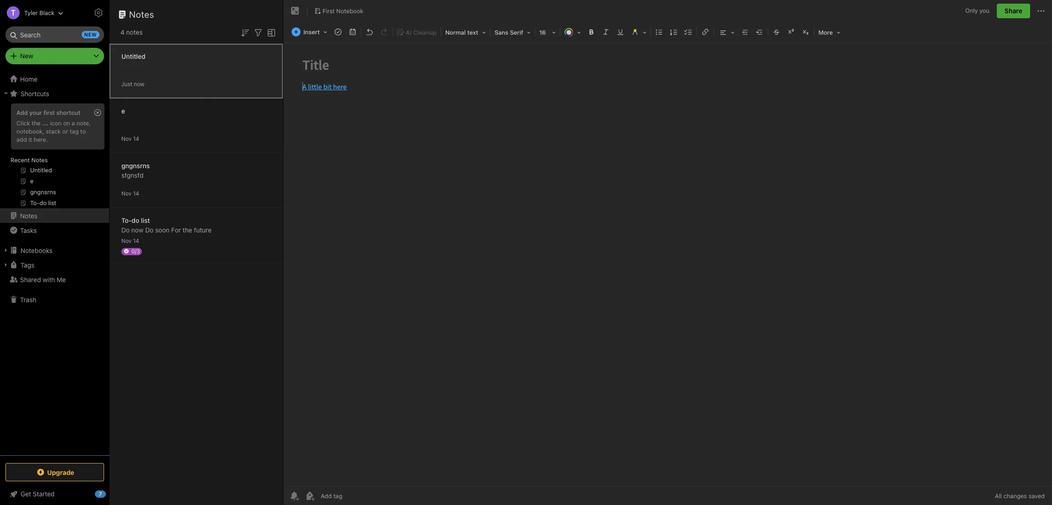 Task type: locate. For each thing, give the bounding box(es) containing it.
0 vertical spatial 14
[[133, 135, 139, 142]]

home
[[20, 75, 38, 83]]

icon
[[50, 120, 62, 127]]

do
[[121, 226, 130, 234], [145, 226, 153, 234]]

now right just
[[134, 81, 144, 87]]

for
[[171, 226, 181, 234]]

now down the do in the top of the page
[[131, 226, 143, 234]]

notes right recent
[[31, 156, 48, 164]]

bold image
[[585, 26, 598, 38]]

notes up 'notes'
[[129, 9, 154, 20]]

1 vertical spatial nov
[[121, 190, 132, 197]]

nov up the 0/3
[[121, 237, 132, 244]]

on
[[63, 120, 70, 127]]

the right "for"
[[183, 226, 192, 234]]

0 vertical spatial the
[[32, 120, 41, 127]]

with
[[43, 276, 55, 284]]

first notebook
[[323, 7, 363, 14]]

Note Editor text field
[[283, 44, 1052, 487]]

4
[[120, 28, 124, 36]]

first
[[43, 109, 55, 116]]

settings image
[[93, 7, 104, 18]]

nov
[[121, 135, 132, 142], [121, 190, 132, 197], [121, 237, 132, 244]]

add tag image
[[304, 491, 315, 502]]

saved
[[1029, 493, 1045, 500]]

share
[[1005, 7, 1022, 15]]

Highlight field
[[628, 26, 650, 39]]

add
[[16, 109, 28, 116]]

Add tag field
[[320, 492, 388, 501]]

0 vertical spatial nov 14
[[121, 135, 139, 142]]

new button
[[5, 48, 104, 64]]

1 nov 14 from the top
[[121, 135, 139, 142]]

2 nov 14 from the top
[[121, 190, 139, 197]]

indent image
[[739, 26, 751, 38]]

shared with me link
[[0, 272, 109, 287]]

2 vertical spatial nov 14
[[121, 237, 139, 244]]

More actions field
[[1036, 4, 1047, 18]]

3 nov from the top
[[121, 237, 132, 244]]

Sort options field
[[240, 26, 250, 38]]

1 vertical spatial nov 14
[[121, 190, 139, 197]]

first notebook button
[[311, 5, 367, 17]]

more actions image
[[1036, 5, 1047, 16]]

now
[[134, 81, 144, 87], [131, 226, 143, 234]]

7
[[99, 491, 102, 497]]

1 horizontal spatial the
[[183, 226, 192, 234]]

1 vertical spatial notes
[[31, 156, 48, 164]]

0 vertical spatial now
[[134, 81, 144, 87]]

3 nov 14 from the top
[[121, 237, 139, 244]]

upgrade button
[[5, 464, 104, 482]]

0 horizontal spatial the
[[32, 120, 41, 127]]

0 horizontal spatial do
[[121, 226, 130, 234]]

1 vertical spatial 14
[[133, 190, 139, 197]]

More field
[[815, 26, 843, 39]]

share button
[[997, 4, 1030, 18]]

shared with me
[[20, 276, 66, 284]]

14 up the 0/3
[[133, 237, 139, 244]]

2 vertical spatial nov
[[121, 237, 132, 244]]

the
[[32, 120, 41, 127], [183, 226, 192, 234]]

16
[[539, 29, 546, 36]]

1 vertical spatial the
[[183, 226, 192, 234]]

group containing add your first shortcut
[[0, 101, 109, 212]]

1 horizontal spatial do
[[145, 226, 153, 234]]

2 vertical spatial 14
[[133, 237, 139, 244]]

tree containing home
[[0, 72, 110, 455]]

sfgnsfd
[[121, 171, 143, 179]]

normal text
[[445, 29, 478, 36]]

1 vertical spatial now
[[131, 226, 143, 234]]

bulleted list image
[[653, 26, 666, 38]]

shortcut
[[56, 109, 80, 116]]

tags button
[[0, 258, 109, 272]]

2 14 from the top
[[133, 190, 139, 197]]

shortcuts button
[[0, 86, 109, 101]]

14 down 'sfgnsfd'
[[133, 190, 139, 197]]

do down to-
[[121, 226, 130, 234]]

trash link
[[0, 292, 109, 307]]

Alignment field
[[715, 26, 738, 39]]

just
[[121, 81, 132, 87]]

14 up gngnsrns
[[133, 135, 139, 142]]

all changes saved
[[995, 493, 1045, 500]]

Add filters field
[[253, 26, 264, 38]]

only you
[[965, 7, 990, 14]]

group inside tree
[[0, 101, 109, 212]]

tag
[[70, 128, 79, 135]]

nov down 'sfgnsfd'
[[121, 190, 132, 197]]

nov 14 down 'sfgnsfd'
[[121, 190, 139, 197]]

notes up tasks
[[20, 212, 38, 220]]

undo image
[[363, 26, 376, 38]]

14
[[133, 135, 139, 142], [133, 190, 139, 197], [133, 237, 139, 244]]

1 do from the left
[[121, 226, 130, 234]]

nov 14 up gngnsrns
[[121, 135, 139, 142]]

0 vertical spatial nov
[[121, 135, 132, 142]]

group
[[0, 101, 109, 212]]

insert
[[303, 28, 320, 36]]

do down "list"
[[145, 226, 153, 234]]

tree
[[0, 72, 110, 455]]

3 14 from the top
[[133, 237, 139, 244]]

sans
[[495, 29, 508, 36]]

notes
[[129, 9, 154, 20], [31, 156, 48, 164], [20, 212, 38, 220]]

nov 14 up the 0/3
[[121, 237, 139, 244]]

click to collapse image
[[106, 489, 113, 500]]

2 nov from the top
[[121, 190, 132, 197]]

Font family field
[[491, 26, 534, 39]]

nov 14
[[121, 135, 139, 142], [121, 190, 139, 197], [121, 237, 139, 244]]

the left ...
[[32, 120, 41, 127]]

get
[[21, 490, 31, 498]]

Help and Learning task checklist field
[[0, 487, 110, 502]]

to-
[[121, 216, 132, 224]]

nov down "e"
[[121, 135, 132, 142]]

to
[[80, 128, 86, 135]]

notes
[[126, 28, 143, 36]]

icon on a note, notebook, stack or tag to add it here.
[[16, 120, 91, 143]]

normal
[[445, 29, 466, 36]]

expand notebooks image
[[2, 247, 10, 254]]

home link
[[0, 72, 110, 86]]

underline image
[[614, 26, 627, 38]]



Task type: vqa. For each thing, say whether or not it's contained in the screenshot.
Normal text
yes



Task type: describe. For each thing, give the bounding box(es) containing it.
click the ...
[[16, 120, 48, 127]]

1 14 from the top
[[133, 135, 139, 142]]

outdent image
[[753, 26, 766, 38]]

calendar event image
[[346, 26, 359, 38]]

Font color field
[[561, 26, 584, 39]]

4 notes
[[120, 28, 143, 36]]

subscript image
[[799, 26, 812, 38]]

tasks button
[[0, 223, 109, 238]]

add
[[16, 136, 27, 143]]

list
[[141, 216, 150, 224]]

italic image
[[600, 26, 612, 38]]

stack
[[46, 128, 61, 135]]

0 vertical spatial notes
[[129, 9, 154, 20]]

future
[[194, 226, 212, 234]]

0/3
[[131, 248, 140, 255]]

tasks
[[20, 227, 37, 234]]

add your first shortcut
[[16, 109, 80, 116]]

text
[[467, 29, 478, 36]]

2 do from the left
[[145, 226, 153, 234]]

note,
[[77, 120, 91, 127]]

shortcuts
[[21, 90, 49, 97]]

black
[[39, 9, 54, 16]]

expand note image
[[290, 5, 301, 16]]

new
[[84, 31, 97, 37]]

checklist image
[[682, 26, 695, 38]]

new
[[20, 52, 33, 60]]

untitled
[[121, 52, 145, 60]]

notebook
[[336, 7, 363, 14]]

a
[[72, 120, 75, 127]]

notebook,
[[16, 128, 44, 135]]

add a reminder image
[[289, 491, 300, 502]]

e
[[121, 107, 125, 115]]

strikethrough image
[[770, 26, 783, 38]]

insert link image
[[699, 26, 712, 38]]

add filters image
[[253, 27, 264, 38]]

changes
[[1004, 493, 1027, 500]]

soon
[[155, 226, 170, 234]]

just now
[[121, 81, 144, 87]]

all
[[995, 493, 1002, 500]]

your
[[29, 109, 42, 116]]

gngnsrns
[[121, 162, 150, 170]]

Account field
[[0, 4, 64, 22]]

sans serif
[[495, 29, 523, 36]]

Search text field
[[12, 26, 98, 43]]

me
[[57, 276, 66, 284]]

click
[[16, 120, 30, 127]]

tags
[[21, 261, 34, 269]]

the inside to-do list do now do soon for the future
[[183, 226, 192, 234]]

Heading level field
[[442, 26, 489, 39]]

do
[[132, 216, 139, 224]]

Font size field
[[536, 26, 559, 39]]

or
[[62, 128, 68, 135]]

it
[[29, 136, 32, 143]]

shared
[[20, 276, 41, 284]]

tyler
[[24, 9, 38, 16]]

note window element
[[283, 0, 1052, 506]]

expand tags image
[[2, 261, 10, 269]]

1 nov from the top
[[121, 135, 132, 142]]

recent
[[10, 156, 30, 164]]

you
[[980, 7, 990, 14]]

superscript image
[[785, 26, 798, 38]]

new search field
[[12, 26, 99, 43]]

first
[[323, 7, 335, 14]]

notes link
[[0, 209, 109, 223]]

upgrade
[[47, 469, 74, 477]]

notebooks link
[[0, 243, 109, 258]]

now inside to-do list do now do soon for the future
[[131, 226, 143, 234]]

to-do list do now do soon for the future
[[121, 216, 212, 234]]

trash
[[20, 296, 36, 304]]

only
[[965, 7, 978, 14]]

2 vertical spatial notes
[[20, 212, 38, 220]]

tyler black
[[24, 9, 54, 16]]

View options field
[[264, 26, 277, 38]]

numbered list image
[[667, 26, 680, 38]]

recent notes
[[10, 156, 48, 164]]

the inside tree
[[32, 120, 41, 127]]

Insert field
[[289, 26, 330, 38]]

...
[[42, 120, 48, 127]]

notebooks
[[21, 247, 53, 254]]

more
[[819, 29, 833, 36]]

here.
[[34, 136, 48, 143]]

get started
[[21, 490, 55, 498]]

started
[[33, 490, 55, 498]]

serif
[[510, 29, 523, 36]]

notes inside group
[[31, 156, 48, 164]]

task image
[[332, 26, 344, 38]]



